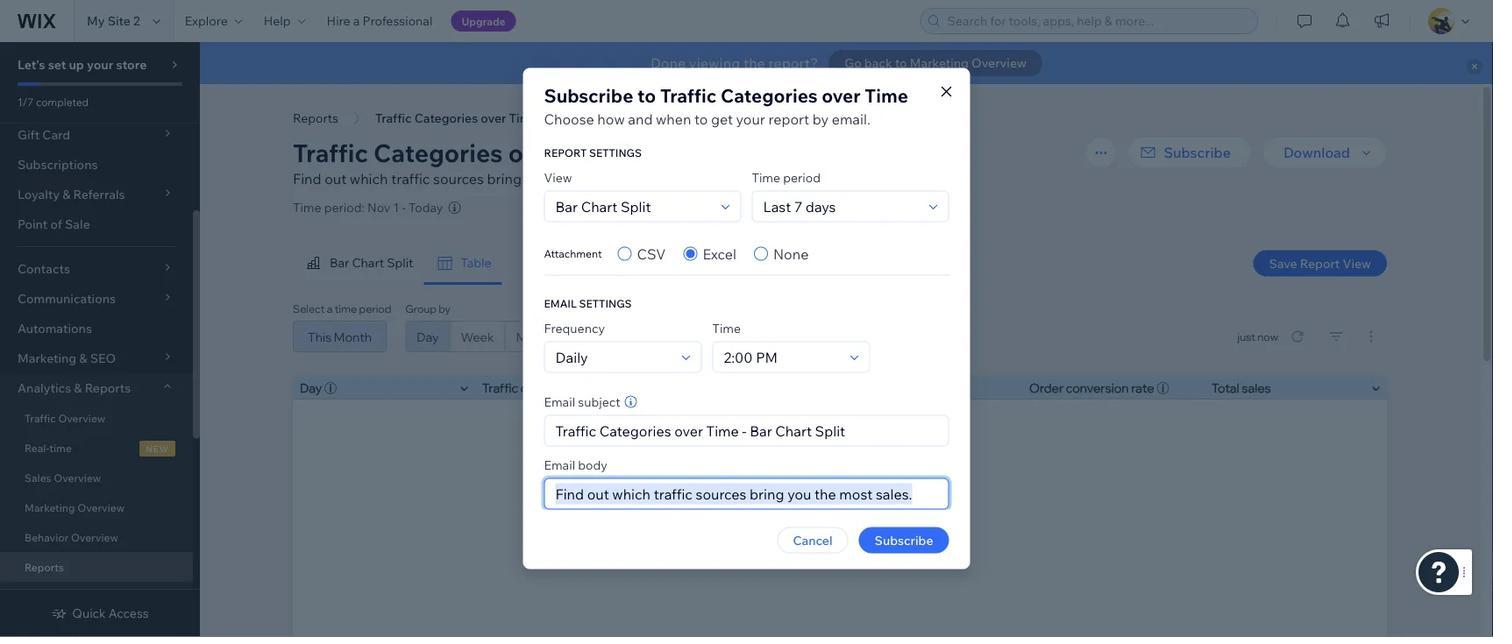 Task type: describe. For each thing, give the bounding box(es) containing it.
hire a professional link
[[316, 0, 443, 42]]

new
[[146, 443, 169, 454]]

email subject
[[544, 394, 621, 410]]

1 horizontal spatial to
[[695, 110, 708, 128]]

bar chart split
[[330, 255, 414, 271]]

none
[[774, 245, 809, 263]]

time down "find"
[[293, 200, 322, 215]]

point of sale
[[18, 217, 90, 232]]

settings for frequency
[[579, 297, 632, 310]]

email for email body
[[544, 457, 576, 473]]

overview for marketing overview
[[77, 501, 125, 514]]

1/7
[[18, 95, 34, 108]]

settings for view
[[589, 146, 642, 159]]

categories inside traffic categories over time button
[[415, 111, 478, 126]]

by
[[813, 110, 829, 128]]

behavior overview
[[25, 531, 118, 544]]

go
[[845, 55, 862, 71]]

1
[[393, 200, 399, 215]]

a
[[353, 13, 360, 29]]

find
[[293, 170, 322, 188]]

save report view
[[1270, 256, 1372, 271]]

body
[[578, 457, 608, 473]]

done
[[651, 54, 686, 72]]

Search for tools, apps, help & more... field
[[943, 9, 1253, 33]]

Time field
[[719, 343, 845, 372]]

time inside button
[[509, 111, 538, 126]]

overview for behavior overview
[[71, 531, 118, 544]]

1 vertical spatial traffic categories over time
[[293, 137, 624, 168]]

completed
[[36, 95, 89, 108]]

traffic categories over time inside button
[[375, 111, 538, 126]]

real-
[[25, 442, 49, 455]]

1 horizontal spatial over
[[508, 137, 560, 168]]

quick access
[[72, 606, 149, 622]]

over inside button
[[481, 111, 507, 126]]

traffic
[[391, 170, 430, 188]]

show
[[653, 170, 690, 188]]

hire a professional
[[327, 13, 433, 29]]

go back to marketing overview
[[845, 55, 1027, 71]]

-
[[402, 200, 406, 215]]

1 horizontal spatial subscribe button
[[1128, 137, 1253, 168]]

your inside sidebar element
[[87, 57, 113, 72]]

the inside done viewing the report? alert
[[744, 54, 766, 72]]

automations link
[[0, 314, 193, 344]]

table button
[[424, 242, 502, 285]]

when
[[656, 110, 692, 128]]

set
[[48, 57, 66, 72]]

time left period
[[752, 170, 781, 185]]

get
[[711, 110, 733, 128]]

store
[[116, 57, 147, 72]]

Time period field
[[758, 192, 924, 222]]

go back to marketing overview button
[[829, 50, 1043, 76]]

and
[[628, 110, 653, 128]]

time up most
[[566, 137, 624, 168]]

traffic overview link
[[0, 404, 193, 433]]

email
[[544, 297, 577, 310]]

site
[[108, 13, 131, 29]]

frequency
[[544, 321, 605, 336]]

help
[[264, 13, 291, 29]]

point of sale link
[[0, 210, 193, 239]]

chart
[[352, 255, 384, 271]]

out
[[325, 170, 347, 188]]

done viewing the report?
[[651, 54, 819, 72]]

time period: nov 1 - today
[[293, 200, 443, 215]]

option group containing csv
[[618, 243, 809, 264]]

let's set up your store
[[18, 57, 147, 72]]

let's
[[18, 57, 45, 72]]

cancel button
[[778, 528, 849, 554]]

overview for traffic overview
[[58, 412, 105, 425]]

time period
[[752, 170, 821, 185]]

traffic inside subscribe to traffic categories over time choose how and when to get your report by email.
[[661, 84, 717, 107]]

traffic categories over time button
[[367, 105, 547, 132]]

time inside subscribe to traffic categories over time choose how and when to get your report by email.
[[865, 84, 909, 107]]

traffic up out
[[293, 137, 368, 168]]

attachment
[[544, 247, 602, 261]]

sales.
[[614, 170, 650, 188]]

reports inside popup button
[[85, 381, 131, 396]]

sale
[[65, 217, 90, 232]]

tab list containing bar chart split
[[293, 242, 844, 285]]

sources
[[433, 170, 484, 188]]

subscribe to traffic categories over time choose how and when to get your report by email.
[[544, 84, 909, 128]]

overview inside button
[[972, 55, 1027, 71]]

sidebar element
[[0, 42, 200, 638]]

1 vertical spatial to
[[638, 84, 656, 107]]

marketing inside button
[[910, 55, 969, 71]]

csv
[[637, 245, 666, 263]]

excel
[[703, 245, 737, 263]]

reports link
[[0, 553, 193, 582]]

2
[[133, 13, 140, 29]]

behavior overview link
[[0, 523, 193, 553]]

period:
[[324, 200, 365, 215]]

sales overview link
[[0, 463, 193, 493]]

done viewing the report? alert
[[200, 42, 1494, 84]]

subject
[[578, 394, 621, 410]]

quick
[[72, 606, 106, 622]]

time
[[49, 442, 72, 455]]

2 vertical spatial subscribe
[[875, 533, 934, 548]]

overview for sales overview
[[54, 472, 101, 485]]

marketing overview link
[[0, 493, 193, 523]]

today
[[409, 200, 443, 215]]

subscribe inside subscribe to traffic categories over time choose how and when to get your report by email.
[[544, 84, 634, 107]]

report?
[[769, 54, 819, 72]]

professional
[[363, 13, 433, 29]]



Task type: locate. For each thing, give the bounding box(es) containing it.
hire
[[327, 13, 351, 29]]

0 vertical spatial the
[[744, 54, 766, 72]]

option group
[[618, 243, 809, 264]]

save report view button
[[1254, 250, 1388, 277]]

find out which traffic sources bring you the most sales. show report definitions
[[293, 170, 806, 188]]

2 vertical spatial over
[[508, 137, 560, 168]]

time up time 'field' at bottom
[[713, 321, 741, 336]]

email.
[[832, 110, 871, 128]]

0 horizontal spatial view
[[544, 170, 572, 185]]

reports for reports button
[[293, 111, 339, 126]]

over up you
[[508, 137, 560, 168]]

0 vertical spatial view
[[544, 170, 572, 185]]

the right you
[[552, 170, 574, 188]]

marketing right back
[[910, 55, 969, 71]]

2 vertical spatial reports
[[25, 561, 64, 574]]

1 vertical spatial settings
[[579, 297, 632, 310]]

1 vertical spatial subscribe
[[1164, 144, 1232, 161]]

2 vertical spatial to
[[695, 110, 708, 128]]

email
[[544, 394, 576, 410], [544, 457, 576, 473]]

subscriptions link
[[0, 150, 193, 180]]

bar
[[330, 255, 349, 271]]

your
[[87, 57, 113, 72], [736, 110, 766, 128]]

my
[[87, 13, 105, 29]]

reports down behavior
[[25, 561, 64, 574]]

1 horizontal spatial the
[[744, 54, 766, 72]]

over up email.
[[822, 84, 861, 107]]

2 horizontal spatial over
[[822, 84, 861, 107]]

real-time
[[25, 442, 72, 455]]

save
[[1270, 256, 1298, 271]]

automations
[[18, 321, 92, 336]]

back
[[865, 55, 893, 71]]

2 horizontal spatial reports
[[293, 111, 339, 126]]

cancel
[[793, 533, 833, 548]]

time down back
[[865, 84, 909, 107]]

0 horizontal spatial report
[[693, 170, 734, 188]]

explore
[[185, 13, 228, 29]]

to right back
[[896, 55, 908, 71]]

2 email from the top
[[544, 457, 576, 473]]

1/7 completed
[[18, 95, 89, 108]]

your inside subscribe to traffic categories over time choose how and when to get your report by email.
[[736, 110, 766, 128]]

1 vertical spatial report
[[693, 170, 734, 188]]

View field
[[550, 192, 716, 222]]

reports inside button
[[293, 111, 339, 126]]

the
[[744, 54, 766, 72], [552, 170, 574, 188]]

reports right '&' at the bottom left of page
[[85, 381, 131, 396]]

1 horizontal spatial report
[[769, 110, 810, 128]]

view down report
[[544, 170, 572, 185]]

0 vertical spatial marketing
[[910, 55, 969, 71]]

0 vertical spatial categories
[[721, 84, 818, 107]]

settings up frequency
[[579, 297, 632, 310]]

sales
[[25, 472, 51, 485]]

1 vertical spatial the
[[552, 170, 574, 188]]

upgrade
[[462, 14, 506, 28]]

which
[[350, 170, 388, 188]]

1 vertical spatial email
[[544, 457, 576, 473]]

1 vertical spatial categories
[[415, 111, 478, 126]]

1 vertical spatial your
[[736, 110, 766, 128]]

traffic
[[661, 84, 717, 107], [375, 111, 412, 126], [293, 137, 368, 168], [25, 412, 56, 425]]

subscribe
[[544, 84, 634, 107], [1164, 144, 1232, 161], [875, 533, 934, 548]]

1 horizontal spatial subscribe
[[875, 533, 934, 548]]

0 horizontal spatial to
[[638, 84, 656, 107]]

0 vertical spatial over
[[822, 84, 861, 107]]

nov
[[368, 200, 391, 215]]

1 vertical spatial marketing
[[25, 501, 75, 514]]

reports for 'reports' link
[[25, 561, 64, 574]]

report
[[769, 110, 810, 128], [693, 170, 734, 188]]

report left by on the top right
[[769, 110, 810, 128]]

0 horizontal spatial marketing
[[25, 501, 75, 514]]

0 horizontal spatial subscribe
[[544, 84, 634, 107]]

time left choose
[[509, 111, 538, 126]]

analytics & reports
[[18, 381, 131, 396]]

split
[[387, 255, 414, 271]]

view
[[544, 170, 572, 185], [1343, 256, 1372, 271]]

report
[[544, 146, 587, 159]]

subscriptions
[[18, 157, 98, 172]]

marketing overview
[[25, 501, 125, 514]]

to left get
[[695, 110, 708, 128]]

over inside subscribe to traffic categories over time choose how and when to get your report by email.
[[822, 84, 861, 107]]

0 horizontal spatial your
[[87, 57, 113, 72]]

over
[[822, 84, 861, 107], [481, 111, 507, 126], [508, 137, 560, 168]]

0 vertical spatial your
[[87, 57, 113, 72]]

sales overview
[[25, 472, 101, 485]]

overview
[[972, 55, 1027, 71], [58, 412, 105, 425], [54, 472, 101, 485], [77, 501, 125, 514], [71, 531, 118, 544]]

2 horizontal spatial to
[[896, 55, 908, 71]]

analytics & reports button
[[0, 374, 193, 404]]

email settings
[[544, 297, 632, 310]]

traffic inside button
[[375, 111, 412, 126]]

definitions
[[737, 170, 806, 188]]

traffic up 'real-'
[[25, 412, 56, 425]]

traffic overview
[[25, 412, 105, 425]]

you
[[525, 170, 549, 188]]

marketing up behavior
[[25, 501, 75, 514]]

0 vertical spatial email
[[544, 394, 576, 410]]

period
[[784, 170, 821, 185]]

Email body field
[[550, 479, 943, 509]]

email for email subject
[[544, 394, 576, 410]]

over up 'bring'
[[481, 111, 507, 126]]

your right get
[[736, 110, 766, 128]]

report
[[1301, 256, 1341, 271]]

traffic up when on the left top
[[661, 84, 717, 107]]

behavior
[[25, 531, 69, 544]]

1 horizontal spatial marketing
[[910, 55, 969, 71]]

reports
[[293, 111, 339, 126], [85, 381, 131, 396], [25, 561, 64, 574]]

bring
[[487, 170, 522, 188]]

0 vertical spatial subscribe
[[544, 84, 634, 107]]

1 horizontal spatial reports
[[85, 381, 131, 396]]

analytics
[[18, 381, 71, 396]]

reports button
[[284, 105, 347, 132]]

1 vertical spatial over
[[481, 111, 507, 126]]

upgrade button
[[451, 11, 516, 32]]

view right report
[[1343, 256, 1372, 271]]

categories inside subscribe to traffic categories over time choose how and when to get your report by email.
[[721, 84, 818, 107]]

0 vertical spatial to
[[896, 55, 908, 71]]

how
[[598, 110, 625, 128]]

to inside button
[[896, 55, 908, 71]]

1 email from the top
[[544, 394, 576, 410]]

access
[[109, 606, 149, 622]]

quick access button
[[51, 606, 149, 622]]

2 vertical spatial categories
[[374, 137, 503, 168]]

1 vertical spatial reports
[[85, 381, 131, 396]]

categories
[[721, 84, 818, 107], [415, 111, 478, 126], [374, 137, 503, 168]]

report right show
[[693, 170, 734, 188]]

0 horizontal spatial over
[[481, 111, 507, 126]]

report inside subscribe to traffic categories over time choose how and when to get your report by email.
[[769, 110, 810, 128]]

marketing
[[910, 55, 969, 71], [25, 501, 75, 514]]

traffic inside sidebar element
[[25, 412, 56, 425]]

report settings
[[544, 146, 642, 159]]

bar chart split button
[[293, 242, 424, 285]]

0 vertical spatial subscribe button
[[1128, 137, 1253, 168]]

0 horizontal spatial subscribe button
[[859, 528, 950, 554]]

0 vertical spatial reports
[[293, 111, 339, 126]]

point
[[18, 217, 48, 232]]

email left the subject
[[544, 394, 576, 410]]

settings
[[589, 146, 642, 159], [579, 297, 632, 310]]

your right up
[[87, 57, 113, 72]]

help button
[[253, 0, 316, 42]]

1 vertical spatial view
[[1343, 256, 1372, 271]]

Email subject field
[[550, 416, 943, 446]]

email body
[[544, 457, 608, 473]]

marketing inside sidebar element
[[25, 501, 75, 514]]

settings up sales.
[[589, 146, 642, 159]]

choose
[[544, 110, 595, 128]]

0 vertical spatial settings
[[589, 146, 642, 159]]

&
[[74, 381, 82, 396]]

reports up "find"
[[293, 111, 339, 126]]

table
[[461, 255, 492, 271]]

0 horizontal spatial the
[[552, 170, 574, 188]]

tab list
[[293, 242, 844, 285]]

1 horizontal spatial view
[[1343, 256, 1372, 271]]

1 horizontal spatial your
[[736, 110, 766, 128]]

up
[[69, 57, 84, 72]]

to up and
[[638, 84, 656, 107]]

0 vertical spatial report
[[769, 110, 810, 128]]

of
[[50, 217, 62, 232]]

traffic up traffic
[[375, 111, 412, 126]]

view inside button
[[1343, 256, 1372, 271]]

Frequency field
[[550, 343, 677, 372]]

1 vertical spatial subscribe button
[[859, 528, 950, 554]]

my site 2
[[87, 13, 140, 29]]

0 horizontal spatial reports
[[25, 561, 64, 574]]

the left report?
[[744, 54, 766, 72]]

email left body
[[544, 457, 576, 473]]

2 horizontal spatial subscribe
[[1164, 144, 1232, 161]]

0 vertical spatial traffic categories over time
[[375, 111, 538, 126]]



Task type: vqa. For each thing, say whether or not it's contained in the screenshot.
Bar Chart Split button
yes



